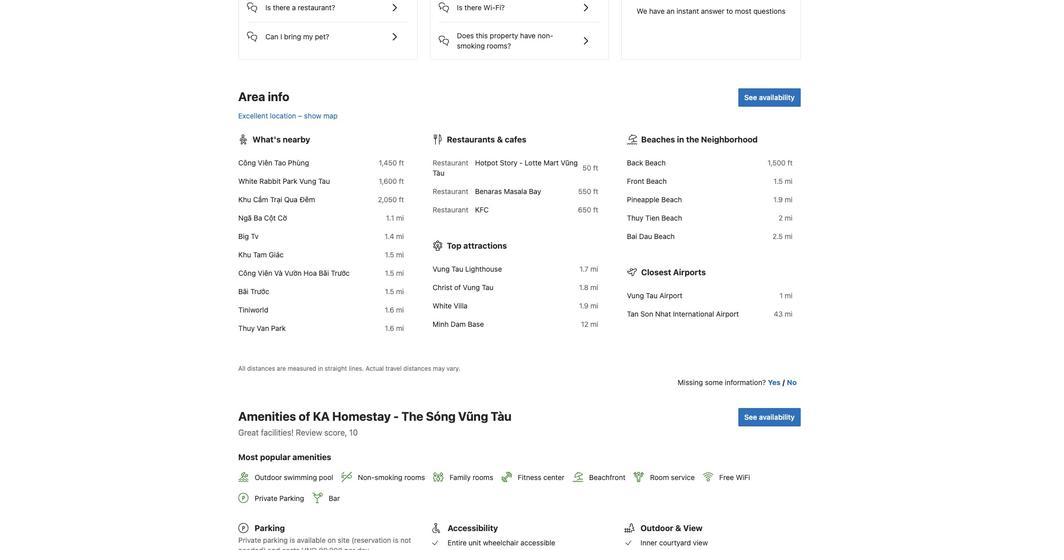 Task type: describe. For each thing, give the bounding box(es) containing it.
1 horizontal spatial bãi
[[319, 269, 329, 278]]

outdoor & view
[[641, 524, 703, 533]]

beach for front beach
[[646, 177, 667, 186]]

12
[[581, 320, 589, 329]]

amenities of ka homestay - the sóng vũng tàu great facilities! review score, 10
[[238, 410, 512, 438]]

vũng inside amenities of ka homestay - the sóng vũng tàu great facilities! review score, 10
[[458, 410, 488, 424]]

front beach
[[627, 177, 667, 186]]

private for private parking
[[255, 495, 278, 503]]

top attractions
[[447, 242, 507, 251]]

site
[[338, 537, 350, 545]]

cắm
[[253, 196, 268, 204]]

is there a restaurant?
[[265, 3, 335, 12]]

vườn
[[285, 269, 302, 278]]

international
[[673, 310, 714, 319]]

- inside hotpot story - lotte mart vũng tàu
[[519, 159, 523, 167]]

does this property have non- smoking rooms? button
[[439, 23, 601, 51]]

1.5 for khu tam giác
[[385, 251, 394, 260]]

great
[[238, 429, 259, 438]]

score,
[[324, 429, 347, 438]]

tiniworld
[[238, 306, 268, 315]]

1.9 mi for beaches in the neighborhood
[[774, 196, 793, 204]]

tàu inside hotpot story - lotte mart vũng tàu
[[433, 169, 445, 178]]

beachfront
[[589, 473, 626, 482]]

1,600
[[379, 177, 397, 186]]

non-smoking rooms
[[358, 473, 425, 482]]

excellent
[[238, 112, 268, 120]]

straight
[[325, 365, 347, 373]]

0 horizontal spatial bãi
[[238, 288, 249, 296]]

1 mi
[[780, 292, 793, 300]]

thuy tien beach
[[627, 214, 682, 223]]

2.5
[[773, 232, 783, 241]]

trại
[[270, 196, 282, 204]]

family
[[450, 473, 471, 482]]

nearby
[[283, 135, 310, 144]]

1.9 for top attractions
[[579, 302, 589, 311]]

an
[[667, 7, 675, 16]]

bai dau beach
[[627, 232, 675, 241]]

1.6 for thuy van park
[[385, 324, 394, 333]]

is for is there a restaurant?
[[265, 3, 271, 12]]

bring
[[284, 32, 301, 41]]

we
[[637, 7, 647, 16]]

outdoor for outdoor swimming pool
[[255, 473, 282, 482]]

1,450 ft
[[379, 159, 404, 167]]

vung up christ
[[433, 265, 450, 274]]

back beach
[[627, 159, 666, 167]]

mi for bai dau beach
[[785, 232, 793, 241]]

accessibility
[[448, 524, 498, 533]]

big tv
[[238, 232, 259, 241]]

1 vertical spatial parking
[[255, 524, 285, 533]]

son
[[641, 310, 653, 319]]

attractions
[[463, 242, 507, 251]]

1 rooms from the left
[[404, 473, 425, 482]]

ft for 1,500 ft
[[788, 159, 793, 167]]

family rooms
[[450, 473, 493, 482]]

thuy van park
[[238, 324, 286, 333]]

mi for vung tau lighthouse
[[591, 265, 598, 274]]

see availability for first see availability button from the top of the page
[[744, 93, 795, 102]]

(reservation
[[352, 537, 391, 545]]

2 is from the left
[[393, 537, 399, 545]]

no button
[[787, 378, 797, 388]]

white for white villa
[[433, 302, 452, 311]]

review
[[296, 429, 322, 438]]

viên for và
[[258, 269, 272, 278]]

a
[[292, 3, 296, 12]]

info
[[268, 90, 289, 104]]

tàu inside amenities of ka homestay - the sóng vũng tàu great facilities! review score, 10
[[491, 410, 512, 424]]

hotpot story - lotte mart vũng tàu
[[433, 159, 578, 178]]

property
[[490, 31, 518, 40]]

swimming
[[284, 473, 317, 482]]

2 see availability button from the top
[[738, 409, 801, 427]]

1.5 mi for công viên và vườn hoa bãi trước
[[385, 269, 404, 278]]

mi for tiniworld
[[396, 306, 404, 315]]

most
[[735, 7, 752, 16]]

there for a
[[273, 3, 290, 12]]

mi for khu tam giác
[[396, 251, 404, 260]]

parking
[[263, 537, 288, 545]]

neighborhood
[[701, 135, 758, 144]]

2.5 mi
[[773, 232, 793, 241]]

ft for 650 ft
[[593, 206, 598, 215]]

1.5 mi for khu tam giác
[[385, 251, 404, 260]]

minh
[[433, 320, 449, 329]]

vung up đêm
[[299, 177, 316, 186]]

550 ft
[[578, 187, 598, 196]]

of for christ
[[454, 284, 461, 292]]

mi for thuy van park
[[396, 324, 404, 333]]

1.5 mi for front beach
[[774, 177, 793, 186]]

benaras
[[475, 187, 502, 196]]

big
[[238, 232, 249, 241]]

restaurant for hotpot
[[433, 159, 468, 167]]

1.1 mi
[[386, 214, 404, 223]]

lines.
[[349, 365, 364, 373]]

yes
[[768, 379, 781, 387]]

is there wi-fi? button
[[439, 0, 601, 14]]

1 distances from the left
[[247, 365, 275, 373]]

see for first see availability button from the bottom
[[744, 413, 757, 422]]

free wifi
[[719, 473, 750, 482]]

1 vertical spatial airport
[[716, 310, 739, 319]]

cafes
[[505, 135, 526, 144]]

mi for ngã ba cột cờ
[[396, 214, 404, 223]]

0 horizontal spatial airport
[[660, 292, 683, 300]]

mi for big tv
[[396, 232, 404, 241]]

inner courtyard view
[[641, 539, 708, 548]]

is for is there wi-fi?
[[457, 3, 463, 12]]

area info
[[238, 90, 289, 104]]

park for rabbit
[[283, 177, 297, 186]]

mi for minh dam base
[[591, 320, 598, 329]]

tan
[[627, 310, 639, 319]]

1.5 for công viên và vườn hoa bãi trước
[[385, 269, 394, 278]]

ngã
[[238, 214, 252, 223]]

beach for pineapple beach
[[661, 196, 682, 204]]

1.5 for front beach
[[774, 177, 783, 186]]

pineapple
[[627, 196, 660, 204]]

available
[[297, 537, 326, 545]]

closest airports
[[641, 268, 706, 277]]

unit
[[469, 539, 481, 548]]

mi for vung tau airport
[[785, 292, 793, 300]]

outdoor swimming pool
[[255, 473, 333, 482]]

1.9 for beaches in the neighborhood
[[774, 196, 783, 204]]

ft for 50 ft
[[593, 164, 598, 173]]

see availability for first see availability button from the bottom
[[744, 413, 795, 422]]

ft for 1,450 ft
[[399, 159, 404, 167]]

most popular amenities
[[238, 453, 331, 463]]

bai
[[627, 232, 637, 241]]

smoking inside does this property have non- smoking rooms?
[[457, 42, 485, 50]]

can i bring my pet? button
[[247, 23, 409, 43]]

mi for bãi trước
[[396, 288, 404, 296]]

ft for 2,050 ft
[[399, 196, 404, 204]]

story
[[500, 159, 518, 167]]

- inside amenities of ka homestay - the sóng vũng tàu great facilities! review score, 10
[[393, 410, 399, 424]]

0 horizontal spatial in
[[318, 365, 323, 373]]

& for cafes
[[497, 135, 503, 144]]

show
[[304, 112, 321, 120]]

2 distances from the left
[[403, 365, 431, 373]]

nhat
[[655, 310, 671, 319]]

white villa
[[433, 302, 468, 311]]

front
[[627, 177, 644, 186]]

1.9 mi for top attractions
[[579, 302, 598, 311]]

0 vertical spatial have
[[649, 7, 665, 16]]

vũng inside hotpot story - lotte mart vũng tàu
[[561, 159, 578, 167]]

beach for back beach
[[645, 159, 666, 167]]

of for amenities
[[299, 410, 310, 424]]

there for wi-
[[464, 3, 482, 12]]

what's nearby
[[253, 135, 310, 144]]

top
[[447, 242, 462, 251]]

excellent location – show map
[[238, 112, 338, 120]]

thuy for thuy van park
[[238, 324, 255, 333]]

wifi
[[736, 473, 750, 482]]

rooms?
[[487, 42, 511, 50]]

1.4 mi
[[385, 232, 404, 241]]

thuy for thuy tien beach
[[627, 214, 644, 223]]



Task type: vqa. For each thing, say whether or not it's contained in the screenshot.
1st cost
no



Task type: locate. For each thing, give the bounding box(es) containing it.
/
[[783, 379, 785, 387]]

airport up nhat
[[660, 292, 683, 300]]

2 restaurant from the top
[[433, 187, 468, 196]]

yes button
[[768, 378, 781, 388]]

0 horizontal spatial trước
[[250, 288, 269, 296]]

bay
[[529, 187, 541, 196]]

beaches
[[641, 135, 675, 144]]

mi for white villa
[[591, 302, 598, 311]]

is up costs
[[290, 537, 295, 545]]

-
[[519, 159, 523, 167], [393, 410, 399, 424]]

pool
[[319, 473, 333, 482]]

1 restaurant from the top
[[433, 159, 468, 167]]

1 công from the top
[[238, 159, 256, 167]]

khu left tam
[[238, 251, 251, 260]]

2 công from the top
[[238, 269, 256, 278]]

0 vertical spatial viên
[[258, 159, 272, 167]]

trước
[[331, 269, 350, 278], [250, 288, 269, 296]]

restaurant?
[[298, 3, 335, 12]]

beach up front beach
[[645, 159, 666, 167]]

airport right international
[[716, 310, 739, 319]]

2 availability from the top
[[759, 413, 795, 422]]

1 vertical spatial white
[[433, 302, 452, 311]]

1 vertical spatial in
[[318, 365, 323, 373]]

0 vertical spatial trước
[[331, 269, 350, 278]]

1 vertical spatial vũng
[[458, 410, 488, 424]]

see up neighborhood
[[744, 93, 757, 102]]

- left the
[[393, 410, 399, 424]]

khu for khu tam giác
[[238, 251, 251, 260]]

base
[[468, 320, 484, 329]]

some
[[705, 379, 723, 387]]

công for công viên và vườn hoa bãi trước
[[238, 269, 256, 278]]

mi for tan son nhat international airport
[[785, 310, 793, 319]]

2,050
[[378, 196, 397, 204]]

restaurant left kfc
[[433, 206, 468, 215]]

vung tau airport
[[627, 292, 683, 300]]

may
[[433, 365, 445, 373]]

1 horizontal spatial in
[[677, 135, 684, 144]]

ft right 550
[[593, 187, 598, 196]]

park right van
[[271, 324, 286, 333]]

1,600 ft
[[379, 177, 404, 186]]

ft right 1,600
[[399, 177, 404, 186]]

0 horizontal spatial thuy
[[238, 324, 255, 333]]

1.6 mi for tiniworld
[[385, 306, 404, 315]]

restaurant left benaras
[[433, 187, 468, 196]]

0 horizontal spatial white
[[238, 177, 258, 186]]

service
[[671, 473, 695, 482]]

beaches in the neighborhood
[[641, 135, 758, 144]]

to
[[727, 7, 733, 16]]

trước right the hoa
[[331, 269, 350, 278]]

2 see from the top
[[744, 413, 757, 422]]

the
[[402, 410, 423, 424]]

rabbit
[[259, 177, 281, 186]]

rooms left family
[[404, 473, 425, 482]]

mi for công viên và vườn hoa bãi trước
[[396, 269, 404, 278]]

1 vertical spatial have
[[520, 31, 536, 40]]

rooms right family
[[473, 473, 493, 482]]

0 horizontal spatial 1.9
[[579, 302, 589, 311]]

0 vertical spatial thuy
[[627, 214, 644, 223]]

2 vertical spatial restaurant
[[433, 206, 468, 215]]

công down what's
[[238, 159, 256, 167]]

mi for thuy tien beach
[[785, 214, 793, 223]]

0 vertical spatial khu
[[238, 196, 251, 204]]

1 see from the top
[[744, 93, 757, 102]]

private inside 'private parking is available on site (reservation is not needed) and costs vnd 80,000 per day.'
[[238, 537, 261, 545]]

1 horizontal spatial thuy
[[627, 214, 644, 223]]

is left not
[[393, 537, 399, 545]]

restaurant down restaurants
[[433, 159, 468, 167]]

fitness center
[[518, 473, 565, 482]]

mi for christ of vung tau
[[591, 284, 598, 292]]

1 horizontal spatial distances
[[403, 365, 431, 373]]

1 is from the left
[[265, 3, 271, 12]]

1 vertical spatial outdoor
[[641, 524, 673, 533]]

0 vertical spatial 1.6
[[385, 306, 394, 315]]

entire unit wheelchair accessible
[[448, 539, 555, 548]]

1 horizontal spatial trước
[[331, 269, 350, 278]]

viên for tao
[[258, 159, 272, 167]]

0 vertical spatial park
[[283, 177, 297, 186]]

1 vertical spatial thuy
[[238, 324, 255, 333]]

1 vertical spatial 1.9 mi
[[579, 302, 598, 311]]

khu tam giác
[[238, 251, 284, 260]]

0 horizontal spatial -
[[393, 410, 399, 424]]

0 vertical spatial of
[[454, 284, 461, 292]]

0 horizontal spatial of
[[299, 410, 310, 424]]

tien
[[645, 214, 660, 223]]

650
[[578, 206, 591, 215]]

công
[[238, 159, 256, 167], [238, 269, 256, 278]]

0 horizontal spatial is
[[290, 537, 295, 545]]

1 horizontal spatial 1.9 mi
[[774, 196, 793, 204]]

1 horizontal spatial of
[[454, 284, 461, 292]]

–
[[298, 112, 302, 120]]

1 vertical spatial trước
[[250, 288, 269, 296]]

1 khu from the top
[[238, 196, 251, 204]]

there left a
[[273, 3, 290, 12]]

distances
[[247, 365, 275, 373], [403, 365, 431, 373]]

1 horizontal spatial vũng
[[561, 159, 578, 167]]

view
[[693, 539, 708, 548]]

1 1.6 from the top
[[385, 306, 394, 315]]

1 vertical spatial 1.6 mi
[[385, 324, 404, 333]]

0 horizontal spatial have
[[520, 31, 536, 40]]

excellent location – show map link
[[238, 112, 338, 120]]

1 see availability button from the top
[[738, 89, 801, 107]]

thuy left van
[[238, 324, 255, 333]]

công up bãi trước
[[238, 269, 256, 278]]

đêm
[[300, 196, 315, 204]]

vung up the tan
[[627, 292, 644, 300]]

facilities!
[[261, 429, 294, 438]]

2 rooms from the left
[[473, 473, 493, 482]]

1 is from the left
[[290, 537, 295, 545]]

1 horizontal spatial white
[[433, 302, 452, 311]]

0 horizontal spatial distances
[[247, 365, 275, 373]]

measured
[[288, 365, 316, 373]]

1 horizontal spatial rooms
[[473, 473, 493, 482]]

see
[[744, 93, 757, 102], [744, 413, 757, 422]]

day.
[[357, 547, 371, 551]]

fi?
[[496, 3, 505, 12]]

1.5 for bãi trước
[[385, 288, 394, 296]]

0 horizontal spatial outdoor
[[255, 473, 282, 482]]

thuy
[[627, 214, 644, 223], [238, 324, 255, 333]]

& for view
[[675, 524, 681, 533]]

tau
[[318, 177, 330, 186], [452, 265, 463, 274], [482, 284, 494, 292], [646, 292, 658, 300]]

1 vertical spatial &
[[675, 524, 681, 533]]

map
[[323, 112, 338, 120]]

1 vertical spatial 1.9
[[579, 302, 589, 311]]

0 vertical spatial restaurant
[[433, 159, 468, 167]]

restaurants & cafes
[[447, 135, 526, 144]]

answer
[[701, 7, 725, 16]]

1 vertical spatial see availability
[[744, 413, 795, 422]]

0 vertical spatial 1.9 mi
[[774, 196, 793, 204]]

missing some information? yes / no
[[678, 379, 797, 387]]

0 vertical spatial &
[[497, 135, 503, 144]]

trước up tiniworld at the left
[[250, 288, 269, 296]]

khu
[[238, 196, 251, 204], [238, 251, 251, 260]]

of inside amenities of ka homestay - the sóng vũng tàu great facilities! review score, 10
[[299, 410, 310, 424]]

1.9 mi up 2
[[774, 196, 793, 204]]

1 vertical spatial park
[[271, 324, 286, 333]]

0 vertical spatial parking
[[279, 495, 304, 503]]

phùng
[[288, 159, 309, 167]]

0 horizontal spatial tàu
[[433, 169, 445, 178]]

per
[[344, 547, 355, 551]]

parking
[[279, 495, 304, 503], [255, 524, 285, 533]]

1 vertical spatial availability
[[759, 413, 795, 422]]

- left lotte
[[519, 159, 523, 167]]

outdoor down popular
[[255, 473, 282, 482]]

khu left "cắm"
[[238, 196, 251, 204]]

in left "straight"
[[318, 365, 323, 373]]

0 vertical spatial white
[[238, 177, 258, 186]]

have left an
[[649, 7, 665, 16]]

0 horizontal spatial 1.9 mi
[[579, 302, 598, 311]]

2,050 ft
[[378, 196, 404, 204]]

rooms
[[404, 473, 425, 482], [473, 473, 493, 482]]

1 vertical spatial restaurant
[[433, 187, 468, 196]]

1.7
[[580, 265, 589, 274]]

beach up pineapple beach
[[646, 177, 667, 186]]

2
[[779, 214, 783, 223]]

1 1.6 mi from the top
[[385, 306, 404, 315]]

have
[[649, 7, 665, 16], [520, 31, 536, 40]]

1 vertical spatial 1.6
[[385, 324, 394, 333]]

white left rabbit
[[238, 177, 258, 186]]

2 there from the left
[[464, 3, 482, 12]]

1 vertical spatial -
[[393, 410, 399, 424]]

1 vertical spatial công
[[238, 269, 256, 278]]

ft right 650
[[593, 206, 598, 215]]

vnd 80,000
[[302, 547, 342, 551]]

1 horizontal spatial -
[[519, 159, 523, 167]]

beach right the tien
[[662, 214, 682, 223]]

1.7 mi
[[580, 265, 598, 274]]

have inside does this property have non- smoking rooms?
[[520, 31, 536, 40]]

0 vertical spatial 1.6 mi
[[385, 306, 404, 315]]

all
[[238, 365, 246, 373]]

0 horizontal spatial &
[[497, 135, 503, 144]]

see availability
[[744, 93, 795, 102], [744, 413, 795, 422]]

0 vertical spatial availability
[[759, 93, 795, 102]]

vũng right sóng
[[458, 410, 488, 424]]

bar
[[329, 495, 340, 503]]

khu cắm trại qua đêm
[[238, 196, 315, 204]]

1 vertical spatial khu
[[238, 251, 251, 260]]

is left a
[[265, 3, 271, 12]]

outdoor up inner
[[641, 524, 673, 533]]

0 vertical spatial công
[[238, 159, 256, 167]]

1.5 mi for bãi trước
[[385, 288, 404, 296]]

of right christ
[[454, 284, 461, 292]]

restaurants
[[447, 135, 495, 144]]

outdoor for outdoor & view
[[641, 524, 673, 533]]

ka
[[313, 410, 330, 424]]

ft right 50
[[593, 164, 598, 173]]

1 vertical spatial of
[[299, 410, 310, 424]]

0 vertical spatial bãi
[[319, 269, 329, 278]]

distances right all
[[247, 365, 275, 373]]

ft right 1,450
[[399, 159, 404, 167]]

private
[[255, 495, 278, 503], [238, 537, 261, 545]]

park up qua
[[283, 177, 297, 186]]

private down outdoor swimming pool at bottom left
[[255, 495, 278, 503]]

white for white rabbit park vung tau
[[238, 177, 258, 186]]

there left wi-
[[464, 3, 482, 12]]

1 vertical spatial see
[[744, 413, 757, 422]]

& left cafes
[[497, 135, 503, 144]]

beach up thuy tien beach
[[661, 196, 682, 204]]

in left the
[[677, 135, 684, 144]]

most
[[238, 453, 258, 463]]

vung down the vung tau lighthouse
[[463, 284, 480, 292]]

see down information?
[[744, 413, 757, 422]]

2 1.6 mi from the top
[[385, 324, 404, 333]]

1 horizontal spatial airport
[[716, 310, 739, 319]]

1.6 mi for thuy van park
[[385, 324, 404, 333]]

1 vertical spatial bãi
[[238, 288, 249, 296]]

0 vertical spatial airport
[[660, 292, 683, 300]]

0 vertical spatial see
[[744, 93, 757, 102]]

is there wi-fi?
[[457, 3, 505, 12]]

0 horizontal spatial vũng
[[458, 410, 488, 424]]

0 horizontal spatial is
[[265, 3, 271, 12]]

mi for pineapple beach
[[785, 196, 793, 204]]

beach right the dau
[[654, 232, 675, 241]]

tv
[[251, 232, 259, 241]]

viên left tao
[[258, 159, 272, 167]]

3 restaurant from the top
[[433, 206, 468, 215]]

parking up parking
[[255, 524, 285, 533]]

0 horizontal spatial there
[[273, 3, 290, 12]]

vũng right the mart
[[561, 159, 578, 167]]

2 khu from the top
[[238, 251, 251, 260]]

private for private parking is available on site (reservation is not needed) and costs vnd 80,000 per day.
[[238, 537, 261, 545]]

1 horizontal spatial 1.9
[[774, 196, 783, 204]]

restaurant for benaras
[[433, 187, 468, 196]]

0 vertical spatial -
[[519, 159, 523, 167]]

2 see availability from the top
[[744, 413, 795, 422]]

hoa
[[304, 269, 317, 278]]

khu for khu cắm trại qua đêm
[[238, 196, 251, 204]]

1 vertical spatial tàu
[[491, 410, 512, 424]]

0 vertical spatial smoking
[[457, 42, 485, 50]]

costs
[[282, 547, 300, 551]]

tao
[[274, 159, 286, 167]]

ft right 1,500
[[788, 159, 793, 167]]

i
[[280, 32, 282, 41]]

see for first see availability button from the top of the page
[[744, 93, 757, 102]]

private up needed)
[[238, 537, 261, 545]]

1 vertical spatial see availability button
[[738, 409, 801, 427]]

mi for front beach
[[785, 177, 793, 186]]

0 vertical spatial 1.9
[[774, 196, 783, 204]]

1 horizontal spatial outdoor
[[641, 524, 673, 533]]

ft for 550 ft
[[593, 187, 598, 196]]

công for công viên tao phùng
[[238, 159, 256, 167]]

1 see availability from the top
[[744, 93, 795, 102]]

1 vertical spatial smoking
[[375, 473, 403, 482]]

dau
[[639, 232, 652, 241]]

bãi up tiniworld at the left
[[238, 288, 249, 296]]

ft right 2,050
[[399, 196, 404, 204]]

0 horizontal spatial rooms
[[404, 473, 425, 482]]

1,500 ft
[[768, 159, 793, 167]]

0 vertical spatial outdoor
[[255, 473, 282, 482]]

bãi right the hoa
[[319, 269, 329, 278]]

of left "ka"
[[299, 410, 310, 424]]

1.1
[[386, 214, 394, 223]]

1 there from the left
[[273, 3, 290, 12]]

1.9 down 1.8
[[579, 302, 589, 311]]

0 vertical spatial tàu
[[433, 169, 445, 178]]

have left non-
[[520, 31, 536, 40]]

can
[[265, 32, 278, 41]]

white left villa
[[433, 302, 452, 311]]

ft for 1,600 ft
[[399, 177, 404, 186]]

viên left 'và'
[[258, 269, 272, 278]]

& left view
[[675, 524, 681, 533]]

parking down outdoor swimming pool at bottom left
[[279, 495, 304, 503]]

0 vertical spatial in
[[677, 135, 684, 144]]

1.6 for tiniworld
[[385, 306, 394, 315]]

2 viên from the top
[[258, 269, 272, 278]]

1 horizontal spatial is
[[457, 3, 463, 12]]

1 availability from the top
[[759, 93, 795, 102]]

2 1.6 from the top
[[385, 324, 394, 333]]

view
[[683, 524, 703, 533]]

all distances are measured in straight lines. actual travel distances may vary.
[[238, 365, 460, 373]]

1 horizontal spatial there
[[464, 3, 482, 12]]

is up does
[[457, 3, 463, 12]]

2 is from the left
[[457, 3, 463, 12]]

we have an instant answer to most questions
[[637, 7, 786, 16]]

private parking
[[255, 495, 304, 503]]

1 viên from the top
[[258, 159, 272, 167]]

0 vertical spatial see availability
[[744, 93, 795, 102]]

distances left may
[[403, 365, 431, 373]]

area
[[238, 90, 265, 104]]

park for van
[[271, 324, 286, 333]]

1 horizontal spatial smoking
[[457, 42, 485, 50]]

1 horizontal spatial is
[[393, 537, 399, 545]]

1 vertical spatial private
[[238, 537, 261, 545]]

0 vertical spatial see availability button
[[738, 89, 801, 107]]

masala
[[504, 187, 527, 196]]

1.9 mi down 1.8 mi
[[579, 302, 598, 311]]

0 vertical spatial private
[[255, 495, 278, 503]]

1.9 up 2
[[774, 196, 783, 204]]

thuy left the tien
[[627, 214, 644, 223]]

tan son nhat international airport
[[627, 310, 739, 319]]

0 vertical spatial vũng
[[561, 159, 578, 167]]

1 vertical spatial viên
[[258, 269, 272, 278]]

restaurant
[[433, 159, 468, 167], [433, 187, 468, 196], [433, 206, 468, 215]]

1 horizontal spatial &
[[675, 524, 681, 533]]

0 horizontal spatial smoking
[[375, 473, 403, 482]]

1 horizontal spatial have
[[649, 7, 665, 16]]



